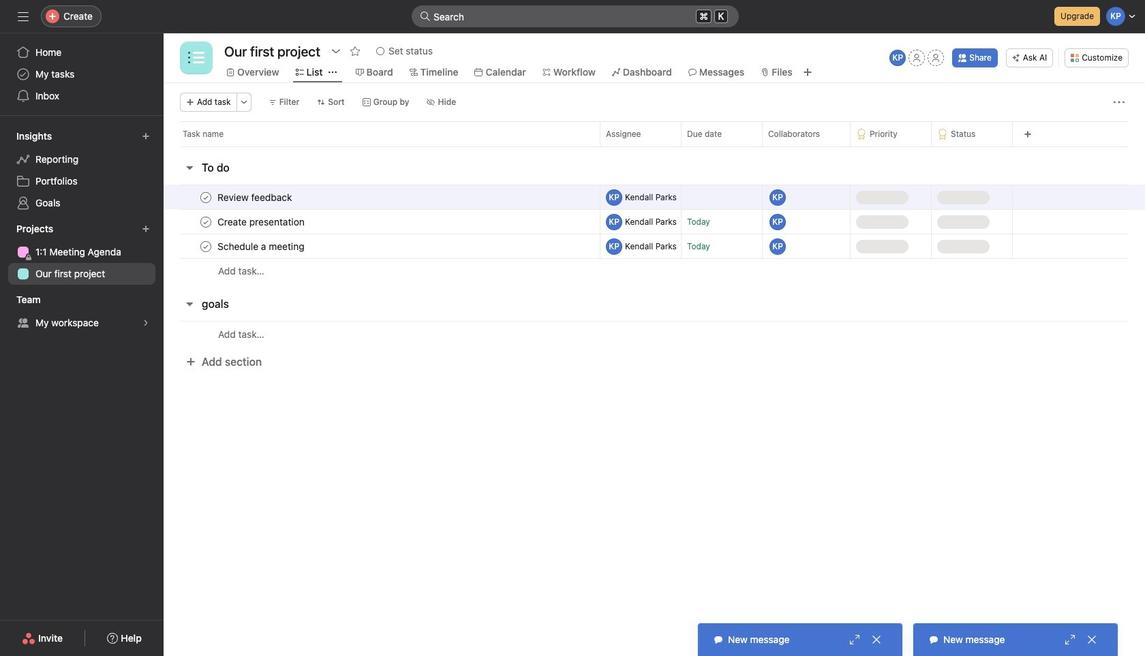 Task type: locate. For each thing, give the bounding box(es) containing it.
Task name text field
[[215, 191, 296, 204]]

mark complete image inside the create presentation cell
[[198, 214, 214, 230]]

expand new message image left close image
[[850, 635, 861, 646]]

mark complete image for task name text field
[[198, 189, 214, 206]]

None field
[[412, 5, 739, 27]]

mark complete image
[[198, 238, 214, 255]]

expand new message image
[[850, 635, 861, 646], [1065, 635, 1076, 646]]

Search tasks, projects, and more text field
[[412, 5, 739, 27]]

hide sidebar image
[[18, 11, 29, 22]]

1 vertical spatial mark complete image
[[198, 214, 214, 230]]

manage project members image
[[890, 50, 907, 66]]

2 task name text field from the top
[[215, 240, 309, 253]]

show options image
[[331, 46, 342, 57]]

new project or portfolio image
[[142, 225, 150, 233]]

2 expand new message image from the left
[[1065, 635, 1076, 646]]

mark complete image up mark complete checkbox on the left of page
[[198, 189, 214, 206]]

1 vertical spatial task name text field
[[215, 240, 309, 253]]

1 task name text field from the top
[[215, 215, 309, 229]]

add collaborators image
[[830, 192, 841, 203]]

0 vertical spatial mark complete checkbox
[[198, 189, 214, 206]]

mark complete image
[[198, 189, 214, 206], [198, 214, 214, 230]]

0 vertical spatial task name text field
[[215, 215, 309, 229]]

2 mark complete checkbox from the top
[[198, 238, 214, 255]]

new insights image
[[142, 132, 150, 140]]

Task name text field
[[215, 215, 309, 229], [215, 240, 309, 253]]

mark complete image up mark complete icon
[[198, 214, 214, 230]]

None text field
[[221, 39, 324, 63]]

mark complete checkbox up mark complete checkbox on the left of page
[[198, 189, 214, 206]]

1 expand new message image from the left
[[850, 635, 861, 646]]

more actions image
[[1114, 97, 1125, 108]]

row
[[164, 121, 1146, 147], [180, 146, 1129, 147], [164, 184, 1146, 211], [164, 208, 1146, 236], [164, 233, 1146, 260], [164, 258, 1146, 284], [164, 321, 1146, 347]]

0 horizontal spatial expand new message image
[[850, 635, 861, 646]]

mark complete image inside review feedback cell
[[198, 189, 214, 206]]

1 mark complete image from the top
[[198, 189, 214, 206]]

projects element
[[0, 217, 164, 288]]

1 horizontal spatial expand new message image
[[1065, 635, 1076, 646]]

mark complete checkbox inside schedule a meeting 'cell'
[[198, 238, 214, 255]]

mark complete checkbox down mark complete checkbox on the left of page
[[198, 238, 214, 255]]

1 vertical spatial mark complete checkbox
[[198, 238, 214, 255]]

expand new message image left close icon
[[1065, 635, 1076, 646]]

add field image
[[1024, 130, 1033, 138]]

collapse task list for this group image
[[184, 162, 195, 173], [184, 299, 195, 310]]

2 mark complete image from the top
[[198, 214, 214, 230]]

Mark complete checkbox
[[198, 189, 214, 206], [198, 238, 214, 255]]

0 vertical spatial collapse task list for this group image
[[184, 162, 195, 173]]

mark complete checkbox inside review feedback cell
[[198, 189, 214, 206]]

insights element
[[0, 124, 164, 217]]

close image
[[1087, 635, 1098, 646]]

0 vertical spatial mark complete image
[[198, 189, 214, 206]]

1 vertical spatial collapse task list for this group image
[[184, 299, 195, 310]]

global element
[[0, 33, 164, 115]]

add to starred image
[[350, 46, 361, 57]]

task name text field inside the create presentation cell
[[215, 215, 309, 229]]

1 mark complete checkbox from the top
[[198, 189, 214, 206]]

task name text field inside schedule a meeting 'cell'
[[215, 240, 309, 253]]

2 collapse task list for this group image from the top
[[184, 299, 195, 310]]



Task type: vqa. For each thing, say whether or not it's contained in the screenshot.
the on in 4️⃣ Fourth: Stay on top of incoming work
no



Task type: describe. For each thing, give the bounding box(es) containing it.
mark complete checkbox for schedule a meeting 'cell'
[[198, 238, 214, 255]]

teams element
[[0, 288, 164, 337]]

1 collapse task list for this group image from the top
[[184, 162, 195, 173]]

prominent image
[[420, 11, 431, 22]]

add collaborators image
[[830, 217, 841, 227]]

task name text field for mark complete option within the schedule a meeting 'cell'
[[215, 240, 309, 253]]

review feedback cell
[[164, 185, 600, 210]]

add tab image
[[803, 67, 813, 78]]

Mark complete checkbox
[[198, 214, 214, 230]]

expand new message image for close icon
[[1065, 635, 1076, 646]]

mark complete image for task name text box in the create presentation cell
[[198, 214, 214, 230]]

task name text field for mark complete checkbox on the left of page
[[215, 215, 309, 229]]

tab actions image
[[328, 68, 337, 76]]

see details, my workspace image
[[142, 319, 150, 327]]

close image
[[872, 635, 883, 646]]

create presentation cell
[[164, 209, 600, 235]]

list image
[[188, 50, 205, 66]]

more actions image
[[240, 98, 248, 106]]

expand new message image for close image
[[850, 635, 861, 646]]

schedule a meeting cell
[[164, 234, 600, 259]]

header to do tree grid
[[164, 184, 1146, 284]]

mark complete checkbox for review feedback cell
[[198, 189, 214, 206]]



